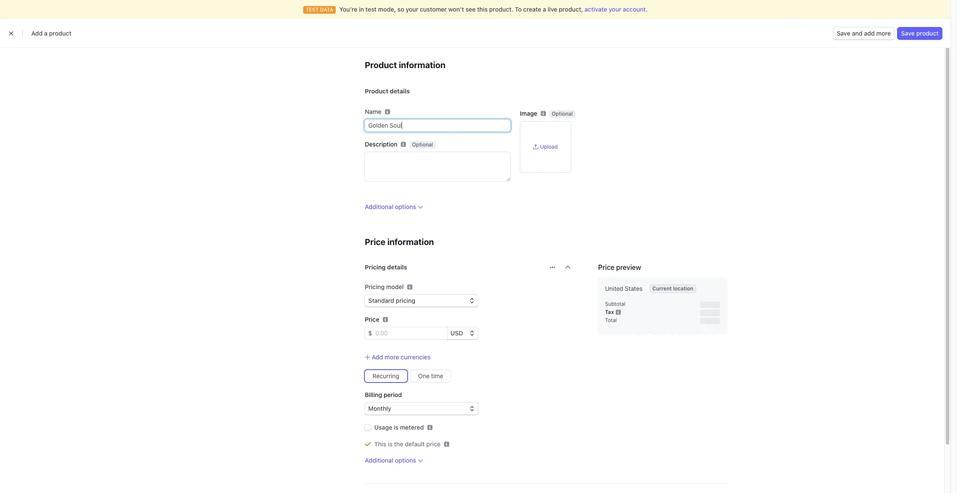 Task type: vqa. For each thing, say whether or not it's contained in the screenshot.
the 'a'
yes



Task type: describe. For each thing, give the bounding box(es) containing it.
product inside save product button
[[917, 30, 939, 37]]

product information
[[365, 60, 446, 70]]

information for price information
[[387, 237, 434, 247]]

1 product from the left
[[49, 30, 71, 37]]

options for 1st additional options button from the bottom
[[395, 457, 416, 464]]

$
[[368, 329, 372, 337]]

1 your from the left
[[406, 6, 418, 13]]

image
[[520, 110, 537, 117]]

model
[[386, 283, 404, 290]]

product for product details
[[365, 87, 388, 95]]

product details
[[365, 87, 410, 95]]

name
[[365, 108, 381, 115]]

price preview
[[598, 263, 641, 271]]

usage is metered
[[374, 424, 424, 431]]

details for pricing details
[[387, 263, 407, 271]]

one
[[418, 372, 430, 380]]

add for add more currencies
[[372, 353, 383, 361]]

united
[[605, 285, 623, 292]]

product for product information
[[365, 60, 397, 70]]

additional options for 1st additional options button from the bottom
[[365, 457, 416, 464]]

location
[[673, 285, 693, 292]]

0.00 text field
[[372, 327, 447, 339]]

pricing model
[[365, 283, 404, 290]]

product,
[[559, 6, 583, 13]]

so
[[398, 6, 404, 13]]

price information
[[365, 237, 434, 247]]

2 additional options button from the top
[[365, 456, 423, 465]]

add for add a product
[[31, 30, 43, 37]]

1 additional options button from the top
[[365, 203, 423, 211]]

save product
[[901, 30, 939, 37]]

usd button
[[447, 327, 478, 339]]

usd
[[451, 329, 463, 337]]

currencies
[[401, 353, 431, 361]]

0 horizontal spatial info image
[[407, 284, 412, 290]]

default
[[405, 440, 425, 448]]

is for this
[[388, 440, 393, 448]]

is for usage
[[394, 424, 399, 431]]

see
[[466, 6, 476, 13]]

$ button
[[365, 327, 372, 339]]

this
[[374, 440, 386, 448]]

subtotal
[[605, 301, 626, 307]]

customer
[[420, 6, 447, 13]]

add a product
[[31, 30, 71, 37]]

total
[[605, 317, 617, 323]]

1 horizontal spatial more
[[877, 30, 891, 37]]

price for price preview
[[598, 263, 615, 271]]

in
[[359, 6, 364, 13]]

you're in test mode, so your customer won't see this product. to create a live product, activate your account .
[[339, 6, 648, 13]]

this is the default price
[[374, 440, 441, 448]]

metered
[[400, 424, 424, 431]]



Task type: locate. For each thing, give the bounding box(es) containing it.
product.
[[489, 6, 513, 13]]

time
[[431, 372, 443, 380]]

0 vertical spatial additional options
[[365, 203, 416, 210]]

2 product from the left
[[917, 30, 939, 37]]

pricing inside pricing details button
[[365, 263, 386, 271]]

save and add more
[[837, 30, 891, 37]]

0 horizontal spatial your
[[406, 6, 418, 13]]

info image down subtotal
[[616, 309, 621, 315]]

1 horizontal spatial a
[[543, 6, 546, 13]]

additional for 1st additional options button from the bottom
[[365, 457, 393, 464]]

1 vertical spatial pricing
[[365, 283, 385, 290]]

add
[[864, 30, 875, 37]]

you're
[[339, 6, 357, 13]]

your right activate
[[609, 6, 621, 13]]

save for save and add more
[[837, 30, 851, 37]]

0 vertical spatial additional
[[365, 203, 393, 210]]

billing period
[[365, 391, 402, 398]]

0 vertical spatial optional
[[552, 111, 573, 117]]

0 vertical spatial price
[[365, 237, 386, 247]]

billing
[[365, 391, 382, 398]]

Premium Plan, sunglasses, etc. text field
[[365, 120, 511, 131]]

0 vertical spatial info image
[[407, 284, 412, 290]]

1 additional options from the top
[[365, 203, 416, 210]]

preview
[[616, 263, 641, 271]]

1 vertical spatial options
[[395, 457, 416, 464]]

info image right the model
[[407, 284, 412, 290]]

tab list
[[131, 63, 803, 79]]

additional options for 2nd additional options button from the bottom of the page
[[365, 203, 416, 210]]

information
[[399, 60, 446, 70], [387, 237, 434, 247]]

product up the "product details" on the left of the page
[[365, 60, 397, 70]]

current
[[653, 285, 672, 292]]

None text field
[[365, 152, 511, 181]]

product up name
[[365, 87, 388, 95]]

2 product from the top
[[365, 87, 388, 95]]

pricing left the model
[[365, 283, 385, 290]]

0 horizontal spatial is
[[388, 440, 393, 448]]

search…
[[375, 6, 397, 13]]

product
[[365, 60, 397, 70], [365, 87, 388, 95]]

optional
[[552, 111, 573, 117], [412, 141, 433, 148]]

is right usage in the left bottom of the page
[[394, 424, 399, 431]]

details inside button
[[387, 263, 407, 271]]

0 vertical spatial details
[[390, 87, 410, 95]]

save left and
[[837, 30, 851, 37]]

more
[[877, 30, 891, 37], [385, 353, 399, 361]]

pricing details button
[[360, 258, 545, 274]]

optional down premium plan, sunglasses, etc. text field
[[412, 141, 433, 148]]

2 save from the left
[[901, 30, 915, 37]]

price
[[365, 237, 386, 247], [598, 263, 615, 271], [365, 316, 379, 323]]

options
[[395, 203, 416, 210], [395, 457, 416, 464]]

pricing for pricing model
[[365, 283, 385, 290]]

additional options button down the
[[365, 456, 423, 465]]

products
[[131, 48, 181, 62]]

1 horizontal spatial product
[[917, 30, 939, 37]]

0 vertical spatial a
[[543, 6, 546, 13]]

tax
[[605, 309, 614, 315]]

states
[[625, 285, 643, 292]]

1 vertical spatial a
[[44, 30, 47, 37]]

additional options down the
[[365, 457, 416, 464]]

information for product information
[[399, 60, 446, 70]]

0 horizontal spatial product
[[49, 30, 71, 37]]

0 horizontal spatial save
[[837, 30, 851, 37]]

1 vertical spatial product
[[365, 87, 388, 95]]

current location
[[653, 285, 693, 292]]

is
[[394, 424, 399, 431], [388, 440, 393, 448]]

0 vertical spatial information
[[399, 60, 446, 70]]

is left the
[[388, 440, 393, 448]]

your right so
[[406, 6, 418, 13]]

1 horizontal spatial add
[[372, 353, 383, 361]]

pricing
[[365, 263, 386, 271], [365, 283, 385, 290]]

1 vertical spatial details
[[387, 263, 407, 271]]

pricing for pricing details
[[365, 263, 386, 271]]

won't
[[448, 6, 464, 13]]

the
[[394, 440, 403, 448]]

0 horizontal spatial add
[[31, 30, 43, 37]]

0 vertical spatial options
[[395, 203, 416, 210]]

options down this is the default price in the bottom of the page
[[395, 457, 416, 464]]

1 horizontal spatial optional
[[552, 111, 573, 117]]

period
[[384, 391, 402, 398]]

optional right image
[[552, 111, 573, 117]]

recurring
[[373, 372, 399, 380]]

and
[[852, 30, 863, 37]]

more right add
[[877, 30, 891, 37]]

mode,
[[378, 6, 396, 13]]

0 vertical spatial more
[[877, 30, 891, 37]]

to
[[515, 6, 522, 13]]

info element
[[407, 284, 412, 290]]

pricing details
[[365, 263, 407, 271]]

upload button
[[533, 143, 558, 150]]

1 vertical spatial price
[[598, 263, 615, 271]]

optional for image
[[552, 111, 573, 117]]

add inside button
[[372, 353, 383, 361]]

save right add
[[901, 30, 915, 37]]

activate your account link
[[585, 6, 646, 13]]

1 vertical spatial optional
[[412, 141, 433, 148]]

add more currencies button
[[365, 353, 431, 362]]

price for price information
[[365, 237, 386, 247]]

1 vertical spatial additional options button
[[365, 456, 423, 465]]

optional for description
[[412, 141, 433, 148]]

options for 2nd additional options button from the bottom of the page
[[395, 203, 416, 210]]

your
[[406, 6, 418, 13], [609, 6, 621, 13]]

1 product from the top
[[365, 60, 397, 70]]

0 vertical spatial add
[[31, 30, 43, 37]]

svg image
[[550, 265, 555, 270]]

live
[[548, 6, 557, 13]]

additional options button
[[365, 203, 423, 211], [365, 456, 423, 465]]

2 options from the top
[[395, 457, 416, 464]]

price left the preview
[[598, 263, 615, 271]]

.
[[646, 6, 648, 13]]

1 horizontal spatial is
[[394, 424, 399, 431]]

price
[[426, 440, 441, 448]]

0 vertical spatial pricing
[[365, 263, 386, 271]]

add
[[31, 30, 43, 37], [372, 353, 383, 361]]

2 additional options from the top
[[365, 457, 416, 464]]

usage
[[374, 424, 392, 431]]

upload
[[540, 143, 558, 150]]

add more currencies
[[372, 353, 431, 361]]

additional
[[365, 203, 393, 210], [365, 457, 393, 464]]

Search… search field
[[362, 4, 572, 15]]

0 vertical spatial is
[[394, 424, 399, 431]]

details
[[390, 87, 410, 95], [387, 263, 407, 271]]

0 horizontal spatial a
[[44, 30, 47, 37]]

options up price information
[[395, 203, 416, 210]]

united states
[[605, 285, 643, 292]]

1 vertical spatial additional options
[[365, 457, 416, 464]]

1 horizontal spatial your
[[609, 6, 621, 13]]

additional options
[[365, 203, 416, 210], [365, 457, 416, 464]]

1 vertical spatial add
[[372, 353, 383, 361]]

additional options button up price information
[[365, 203, 423, 211]]

one time
[[418, 372, 443, 380]]

additional options up price information
[[365, 203, 416, 210]]

additional up price information
[[365, 203, 393, 210]]

1 vertical spatial info image
[[616, 309, 621, 315]]

0 vertical spatial additional options button
[[365, 203, 423, 211]]

additional down this
[[365, 457, 393, 464]]

save inside button
[[901, 30, 915, 37]]

save product button
[[898, 27, 942, 39]]

1 vertical spatial is
[[388, 440, 393, 448]]

save inside button
[[837, 30, 851, 37]]

1 vertical spatial more
[[385, 353, 399, 361]]

2 pricing from the top
[[365, 283, 385, 290]]

2 vertical spatial price
[[365, 316, 379, 323]]

more up recurring
[[385, 353, 399, 361]]

details up the model
[[387, 263, 407, 271]]

product
[[49, 30, 71, 37], [917, 30, 939, 37]]

0 horizontal spatial optional
[[412, 141, 433, 148]]

2 additional from the top
[[365, 457, 393, 464]]

1 save from the left
[[837, 30, 851, 37]]

save
[[837, 30, 851, 37], [901, 30, 915, 37]]

create
[[523, 6, 541, 13]]

1 options from the top
[[395, 203, 416, 210]]

account
[[623, 6, 646, 13]]

test
[[366, 6, 377, 13]]

0 horizontal spatial more
[[385, 353, 399, 361]]

1 vertical spatial information
[[387, 237, 434, 247]]

0 vertical spatial product
[[365, 60, 397, 70]]

pricing up pricing model
[[365, 263, 386, 271]]

save for save product
[[901, 30, 915, 37]]

a
[[543, 6, 546, 13], [44, 30, 47, 37]]

this
[[477, 6, 488, 13]]

activate
[[585, 6, 607, 13]]

details down 'product information'
[[390, 87, 410, 95]]

1 pricing from the top
[[365, 263, 386, 271]]

save and add more button
[[834, 27, 895, 39]]

info image
[[407, 284, 412, 290], [616, 309, 621, 315]]

1 horizontal spatial save
[[901, 30, 915, 37]]

2 your from the left
[[609, 6, 621, 13]]

additional for 2nd additional options button from the bottom of the page
[[365, 203, 393, 210]]

price up $
[[365, 316, 379, 323]]

details for product details
[[390, 87, 410, 95]]

1 additional from the top
[[365, 203, 393, 210]]

1 horizontal spatial info image
[[616, 309, 621, 315]]

price up the pricing details
[[365, 237, 386, 247]]

1 vertical spatial additional
[[365, 457, 393, 464]]

description
[[365, 140, 398, 148]]



